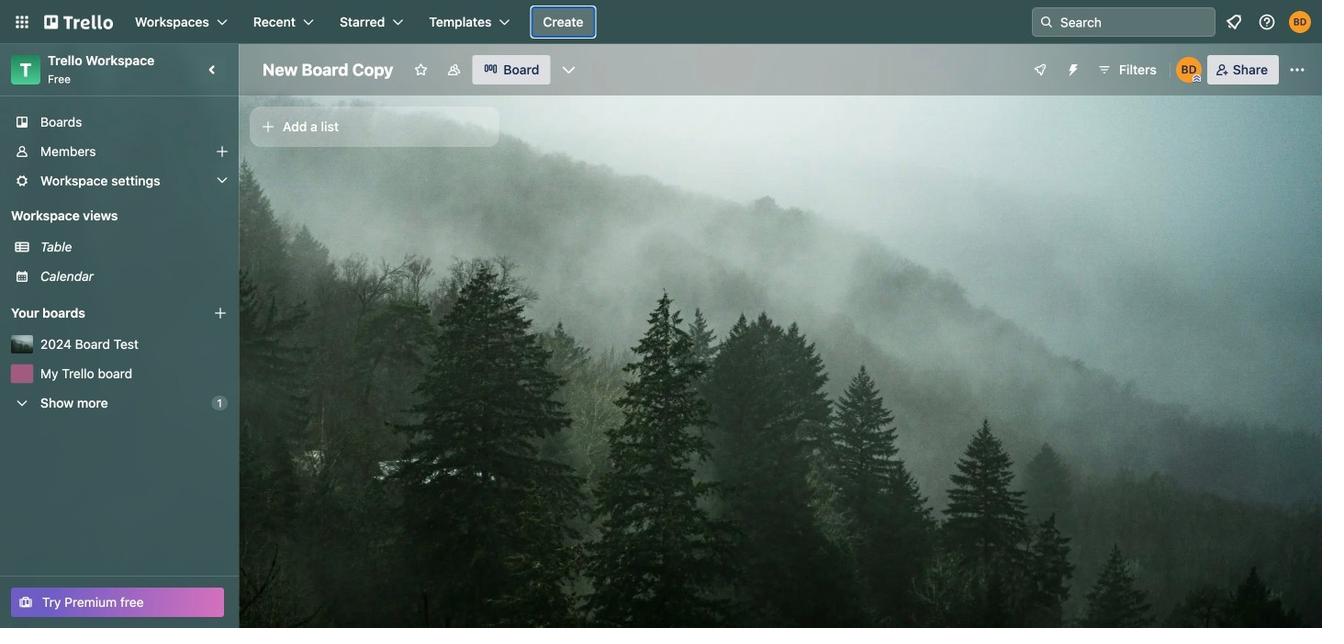 Task type: locate. For each thing, give the bounding box(es) containing it.
power ups image
[[1034, 62, 1048, 77]]

primary element
[[0, 0, 1323, 44]]

this member is an admin of this board. image
[[1193, 74, 1202, 83]]

search image
[[1040, 15, 1055, 29]]

your boards with 3 items element
[[11, 302, 186, 324]]

workspace navigation collapse icon image
[[200, 57, 226, 83]]

workspace visible image
[[447, 62, 462, 77]]



Task type: vqa. For each thing, say whether or not it's contained in the screenshot.
'Workspace visible' icon
yes



Task type: describe. For each thing, give the bounding box(es) containing it.
Search field
[[1055, 9, 1215, 35]]

open information menu image
[[1259, 13, 1277, 31]]

automation image
[[1059, 55, 1085, 81]]

show menu image
[[1289, 61, 1307, 79]]

star or unstar board image
[[414, 62, 428, 77]]

barb dwyer (barbdwyer3) image
[[1290, 11, 1312, 33]]

back to home image
[[44, 7, 113, 37]]

customize views image
[[560, 61, 578, 79]]

0 notifications image
[[1224, 11, 1246, 33]]

add board image
[[213, 306, 228, 321]]

barb dwyer (barbdwyer3) image
[[1177, 57, 1202, 83]]

Board name text field
[[254, 55, 403, 85]]



